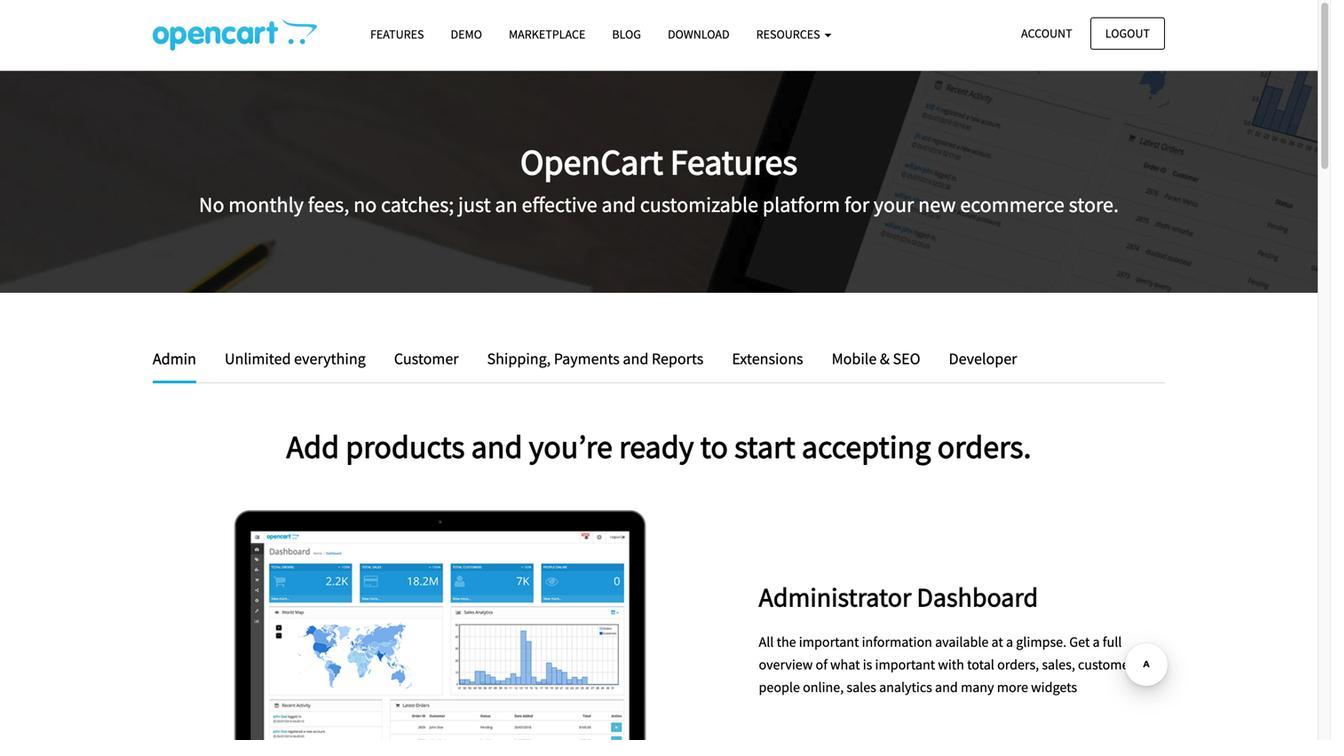 Task type: vqa. For each thing, say whether or not it's contained in the screenshot.
2023
no



Task type: describe. For each thing, give the bounding box(es) containing it.
many
[[961, 679, 994, 697]]

blog
[[612, 26, 641, 42]]

unlimited everything link
[[211, 346, 379, 372]]

features inside the opencart features no monthly fees, no catches; just an effective and customizable platform for your new ecommerce store.
[[670, 140, 798, 184]]

admin link
[[153, 346, 210, 383]]

marketplace
[[509, 26, 585, 42]]

download link
[[654, 19, 743, 50]]

no
[[354, 192, 377, 218]]

with
[[938, 656, 964, 674]]

mobile & seo
[[832, 349, 920, 369]]

extensions
[[732, 349, 803, 369]]

ready
[[619, 426, 694, 467]]

to
[[700, 426, 728, 467]]

widgets
[[1031, 679, 1077, 697]]

just
[[458, 192, 491, 218]]

the
[[777, 634, 796, 651]]

is
[[863, 656, 872, 674]]

catches;
[[381, 192, 454, 218]]

fees,
[[308, 192, 349, 218]]

opencart
[[520, 140, 663, 184]]

&
[[880, 349, 890, 369]]

resources link
[[743, 19, 845, 50]]

information
[[862, 634, 932, 651]]

download
[[668, 26, 730, 42]]

seo
[[893, 349, 920, 369]]

start
[[734, 426, 795, 467]]

dashboard
[[917, 581, 1038, 614]]

add
[[286, 426, 339, 467]]

customizable
[[640, 192, 758, 218]]

sales
[[847, 679, 876, 697]]

orders.
[[937, 426, 1031, 467]]

effective
[[522, 192, 597, 218]]

reports
[[652, 349, 704, 369]]

everything
[[294, 349, 366, 369]]

all
[[759, 634, 774, 651]]

and left reports
[[623, 349, 649, 369]]

administrator dashboard image
[[153, 511, 732, 741]]

customers,
[[1078, 656, 1143, 674]]

developer
[[949, 349, 1017, 369]]

customer
[[394, 349, 459, 369]]

mobile & seo link
[[818, 346, 934, 372]]

of
[[816, 656, 827, 674]]

all the important information available at a glimpse. get a full overview of what is important with total orders, sales, customers, people online, sales analytics and many more widgets
[[759, 634, 1143, 697]]

products
[[346, 426, 465, 467]]

available
[[935, 634, 989, 651]]

1 vertical spatial important
[[875, 656, 935, 674]]

platform
[[763, 192, 840, 218]]



Task type: locate. For each thing, give the bounding box(es) containing it.
overview
[[759, 656, 813, 674]]

blog link
[[599, 19, 654, 50]]

extensions link
[[719, 346, 817, 372]]

customer link
[[381, 346, 472, 372]]

and down with
[[935, 679, 958, 697]]

resources
[[756, 26, 823, 42]]

1 vertical spatial features
[[670, 140, 798, 184]]

shipping, payments and reports
[[487, 349, 704, 369]]

0 horizontal spatial a
[[1006, 634, 1013, 651]]

important up analytics
[[875, 656, 935, 674]]

1 a from the left
[[1006, 634, 1013, 651]]

demo
[[451, 26, 482, 42]]

shipping, payments and reports link
[[474, 346, 717, 372]]

administrator
[[759, 581, 911, 614]]

marketplace link
[[495, 19, 599, 50]]

for
[[844, 192, 869, 218]]

developer link
[[936, 346, 1017, 372]]

account link
[[1006, 17, 1087, 50]]

and inside all the important information available at a glimpse. get a full overview of what is important with total orders, sales, customers, people online, sales analytics and many more widgets
[[935, 679, 958, 697]]

analytics
[[879, 679, 932, 697]]

an
[[495, 192, 517, 218]]

what
[[830, 656, 860, 674]]

0 vertical spatial features
[[370, 26, 424, 42]]

logout link
[[1090, 17, 1165, 50]]

you're
[[529, 426, 613, 467]]

a left 'full'
[[1093, 634, 1100, 651]]

1 horizontal spatial a
[[1093, 634, 1100, 651]]

total
[[967, 656, 994, 674]]

new
[[918, 192, 956, 218]]

monthly
[[229, 192, 304, 218]]

0 horizontal spatial important
[[799, 634, 859, 651]]

store.
[[1069, 192, 1119, 218]]

features left demo
[[370, 26, 424, 42]]

and
[[602, 192, 636, 218], [623, 349, 649, 369], [471, 426, 523, 467], [935, 679, 958, 697]]

glimpse.
[[1016, 634, 1067, 651]]

ecommerce
[[960, 192, 1065, 218]]

0 vertical spatial important
[[799, 634, 859, 651]]

important up of
[[799, 634, 859, 651]]

online,
[[803, 679, 844, 697]]

orders,
[[997, 656, 1039, 674]]

and inside the opencart features no monthly fees, no catches; just an effective and customizable platform for your new ecommerce store.
[[602, 192, 636, 218]]

0 horizontal spatial features
[[370, 26, 424, 42]]

account
[[1021, 25, 1072, 41]]

logout
[[1105, 25, 1150, 41]]

1 horizontal spatial important
[[875, 656, 935, 674]]

your
[[874, 192, 914, 218]]

2 a from the left
[[1093, 634, 1100, 651]]

features
[[370, 26, 424, 42], [670, 140, 798, 184]]

a right at
[[1006, 634, 1013, 651]]

important
[[799, 634, 859, 651], [875, 656, 935, 674]]

unlimited
[[225, 349, 291, 369]]

and left you're
[[471, 426, 523, 467]]

opencart features no monthly fees, no catches; just an effective and customizable platform for your new ecommerce store.
[[199, 140, 1119, 218]]

a
[[1006, 634, 1013, 651], [1093, 634, 1100, 651]]

more
[[997, 679, 1028, 697]]

administrator dashboard
[[759, 581, 1038, 614]]

mobile
[[832, 349, 877, 369]]

at
[[991, 634, 1003, 651]]

sales,
[[1042, 656, 1075, 674]]

and down opencart
[[602, 192, 636, 218]]

get
[[1069, 634, 1090, 651]]

people
[[759, 679, 800, 697]]

features link
[[357, 19, 437, 50]]

1 horizontal spatial features
[[670, 140, 798, 184]]

shipping,
[[487, 349, 551, 369]]

full
[[1103, 634, 1122, 651]]

accepting
[[802, 426, 931, 467]]

admin
[[153, 349, 196, 369]]

unlimited everything
[[225, 349, 366, 369]]

opencart - features image
[[153, 19, 317, 51]]

payments
[[554, 349, 620, 369]]

add products and you're ready to start accepting orders.
[[286, 426, 1031, 467]]

features up customizable
[[670, 140, 798, 184]]

no
[[199, 192, 224, 218]]

demo link
[[437, 19, 495, 50]]



